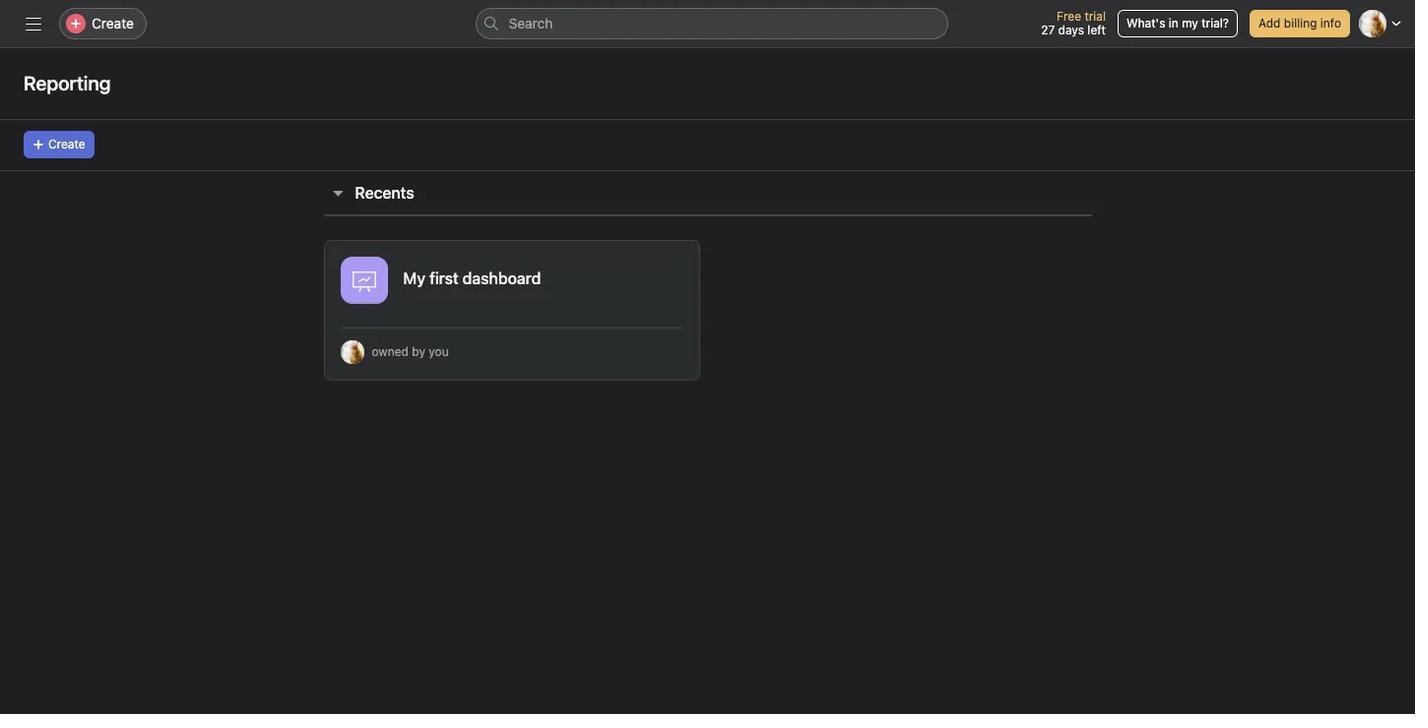 Task type: locate. For each thing, give the bounding box(es) containing it.
free
[[1057, 9, 1081, 24]]

create button down reporting
[[24, 131, 94, 159]]

show options image
[[664, 260, 680, 276]]

create button right expand sidebar icon
[[59, 8, 147, 39]]

days
[[1058, 23, 1084, 37]]

create
[[92, 15, 134, 32], [48, 137, 85, 152]]

what's in my trial? button
[[1118, 10, 1238, 37]]

0 horizontal spatial create
[[48, 137, 85, 152]]

toggle dashboard starred status image
[[635, 262, 646, 274]]

1 horizontal spatial create
[[92, 15, 134, 32]]

create down reporting
[[48, 137, 85, 152]]

0 vertical spatial create button
[[59, 8, 147, 39]]

0 vertical spatial create
[[92, 15, 134, 32]]

search list box
[[475, 8, 948, 39]]

mb
[[343, 345, 361, 359]]

search button
[[475, 8, 948, 39]]

report image
[[352, 269, 376, 292]]

create up reporting
[[92, 15, 134, 32]]

create button
[[59, 8, 147, 39], [24, 131, 94, 159]]

1 vertical spatial create button
[[24, 131, 94, 159]]

what's in my trial?
[[1126, 16, 1229, 31]]

recents
[[355, 184, 414, 202]]

trial
[[1085, 9, 1106, 24]]



Task type: describe. For each thing, give the bounding box(es) containing it.
collapse task list for the section recents image
[[329, 185, 345, 201]]

my
[[403, 270, 425, 288]]

in
[[1169, 16, 1179, 31]]

first dashboard
[[429, 270, 541, 288]]

add billing info button
[[1250, 10, 1350, 37]]

reporting
[[24, 72, 111, 95]]

my
[[1182, 16, 1198, 31]]

owned
[[372, 345, 409, 359]]

trial?
[[1202, 16, 1229, 31]]

you
[[429, 345, 449, 359]]

billing
[[1284, 16, 1317, 31]]

add
[[1258, 16, 1281, 31]]

27
[[1041, 23, 1055, 37]]

my first dashboard
[[403, 270, 541, 288]]

by
[[412, 345, 425, 359]]

what's
[[1126, 16, 1165, 31]]

expand sidebar image
[[26, 16, 41, 32]]

owned by you
[[372, 345, 449, 359]]

left
[[1087, 23, 1106, 37]]

1 vertical spatial create
[[48, 137, 85, 152]]

free trial 27 days left
[[1041, 9, 1106, 37]]

add billing info
[[1258, 16, 1341, 31]]

info
[[1320, 16, 1341, 31]]

search
[[509, 15, 553, 32]]



Task type: vqa. For each thing, say whether or not it's contained in the screenshot.
Mark complete icon
no



